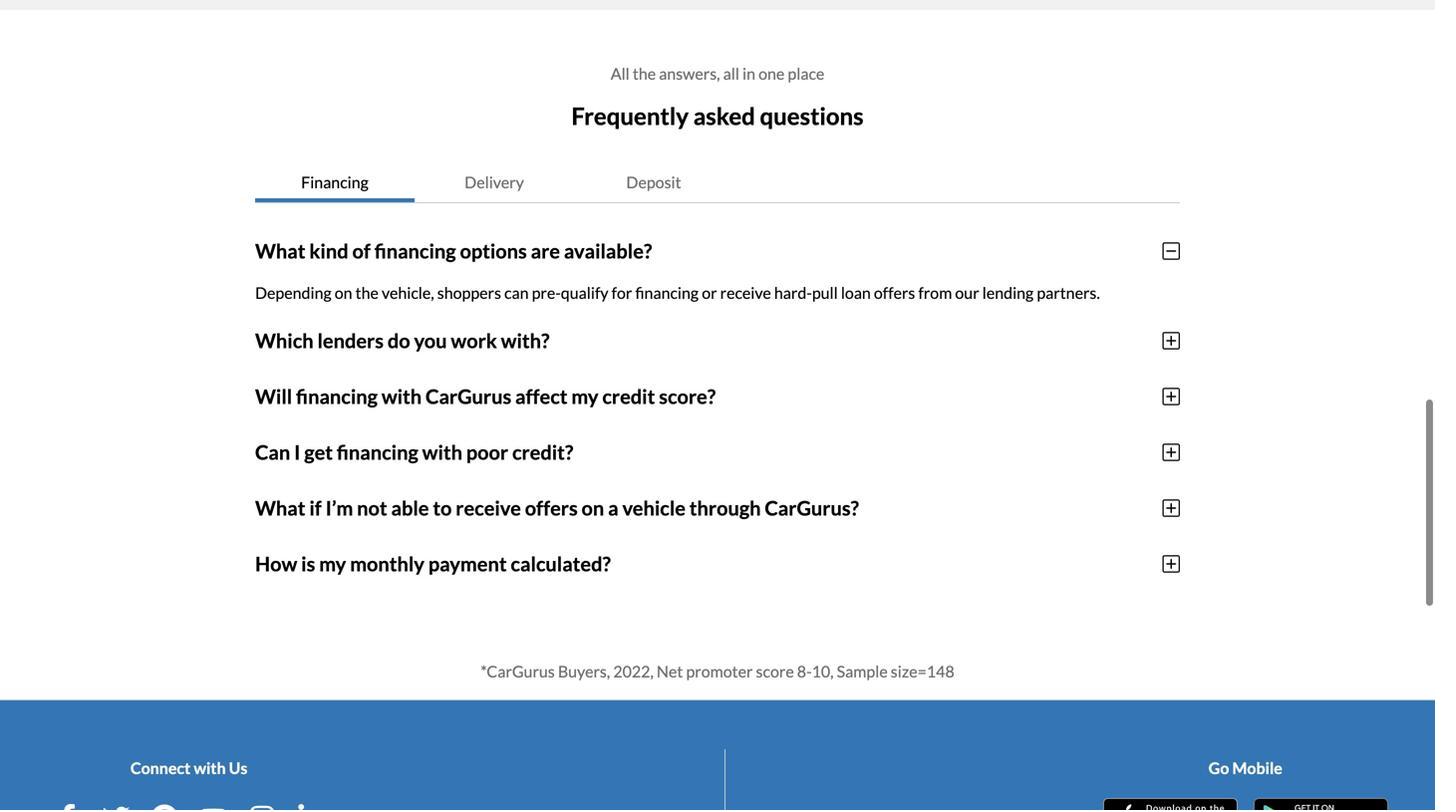 Task type: vqa. For each thing, say whether or not it's contained in the screenshot.
can
yes



Task type: describe. For each thing, give the bounding box(es) containing it.
*cargurus buyers, 2022, net promoter score 8-10, sample size=148
[[481, 662, 955, 681]]

with?
[[501, 329, 550, 353]]

kind
[[309, 239, 349, 263]]

our
[[956, 283, 980, 302]]

affect
[[516, 385, 568, 409]]

able
[[391, 496, 429, 520]]

calculated?
[[511, 552, 611, 576]]

will financing with cargurus affect my credit score? button
[[255, 369, 1181, 425]]

my inside how is my monthly payment calculated? dropdown button
[[319, 552, 346, 576]]

in
[[743, 64, 756, 83]]

10,
[[812, 662, 834, 681]]

0 vertical spatial on
[[335, 283, 353, 302]]

place
[[788, 64, 825, 83]]

qualify
[[561, 283, 609, 302]]

financing left or at the top left
[[636, 283, 699, 302]]

through
[[690, 496, 761, 520]]

available?
[[564, 239, 652, 263]]

what kind of financing options are available?
[[255, 239, 652, 263]]

delivery tab
[[415, 162, 574, 202]]

instagram image
[[248, 805, 276, 811]]

twitter image
[[102, 805, 130, 811]]

linkedin image
[[297, 805, 325, 811]]

what kind of financing options are available? button
[[255, 223, 1181, 279]]

mobile
[[1233, 759, 1283, 778]]

options
[[460, 239, 527, 263]]

shoppers
[[438, 283, 502, 302]]

tab list containing financing
[[255, 162, 1181, 203]]

2022,
[[614, 662, 654, 681]]

8-
[[798, 662, 812, 681]]

a
[[608, 496, 619, 520]]

get
[[304, 441, 333, 464]]

score
[[756, 662, 794, 681]]

cargurus
[[426, 385, 512, 409]]

vehicle,
[[382, 283, 434, 302]]

can i get financing with poor credit?
[[255, 441, 574, 464]]

you
[[414, 329, 447, 353]]

go mobile
[[1209, 759, 1283, 778]]

hard-
[[775, 283, 813, 302]]

do
[[388, 329, 410, 353]]

depending
[[255, 283, 332, 302]]

frequently
[[572, 102, 689, 130]]

receive inside dropdown button
[[456, 496, 521, 520]]

sample
[[837, 662, 888, 681]]

pull
[[813, 283, 838, 302]]

what if i'm not able to receive offers on a vehicle through cargurus?
[[255, 496, 860, 520]]

promoter
[[687, 662, 753, 681]]

credit?
[[512, 441, 574, 464]]

to
[[433, 496, 452, 520]]

buyers,
[[558, 662, 611, 681]]

us
[[229, 759, 248, 778]]

all
[[724, 64, 740, 83]]

connect
[[130, 759, 191, 778]]

which lenders do you work with? button
[[255, 313, 1181, 369]]

plus square image for which lenders do you work with?
[[1163, 331, 1181, 351]]

connect with us
[[130, 759, 248, 778]]

0 vertical spatial offers
[[874, 283, 916, 302]]

plus square image for can i get financing with poor credit?
[[1163, 443, 1181, 462]]

deposit
[[627, 172, 682, 192]]

asked
[[694, 102, 756, 130]]

2 vertical spatial with
[[194, 759, 226, 778]]

i
[[294, 441, 301, 464]]



Task type: locate. For each thing, give the bounding box(es) containing it.
vehicle
[[623, 496, 686, 520]]

how is my monthly payment calculated?
[[255, 552, 611, 576]]

one
[[759, 64, 785, 83]]

plus square image inside can i get financing with poor credit? dropdown button
[[1163, 443, 1181, 462]]

pre-
[[532, 283, 561, 302]]

*cargurus
[[481, 662, 555, 681]]

lending
[[983, 283, 1034, 302]]

of
[[352, 239, 371, 263]]

1 vertical spatial on
[[582, 496, 605, 520]]

size=148
[[891, 662, 955, 681]]

financing up "not"
[[337, 441, 419, 464]]

0 horizontal spatial receive
[[456, 496, 521, 520]]

depending on the vehicle, shoppers can pre-qualify for financing or receive hard-pull loan offers from our lending partners.
[[255, 283, 1101, 302]]

questions
[[760, 102, 864, 130]]

on left a
[[582, 496, 605, 520]]

the right all
[[633, 64, 656, 83]]

with left us
[[194, 759, 226, 778]]

score?
[[659, 385, 716, 409]]

facebook image
[[53, 805, 81, 811]]

frequently asked questions
[[572, 102, 864, 130]]

what
[[255, 239, 306, 263], [255, 496, 306, 520]]

are
[[531, 239, 560, 263]]

1 vertical spatial with
[[422, 441, 463, 464]]

my right is
[[319, 552, 346, 576]]

partners.
[[1037, 283, 1101, 302]]

which
[[255, 329, 314, 353]]

with
[[382, 385, 422, 409], [422, 441, 463, 464], [194, 759, 226, 778]]

download on the app store image
[[1104, 799, 1238, 811]]

1 plus square image from the top
[[1163, 331, 1181, 351]]

0 vertical spatial the
[[633, 64, 656, 83]]

the
[[633, 64, 656, 83], [356, 283, 379, 302]]

monthly
[[350, 552, 425, 576]]

my right affect on the left of the page
[[572, 385, 599, 409]]

plus square image for what if i'm not able to receive offers on a vehicle through cargurus?
[[1163, 498, 1181, 518]]

1 horizontal spatial receive
[[721, 283, 772, 302]]

what inside what if i'm not able to receive offers on a vehicle through cargurus? dropdown button
[[255, 496, 306, 520]]

for
[[612, 283, 633, 302]]

delivery
[[465, 172, 524, 192]]

minus square image
[[1163, 241, 1181, 261]]

deposit tab
[[574, 162, 734, 202]]

2 what from the top
[[255, 496, 306, 520]]

receive right to
[[456, 496, 521, 520]]

plus square image
[[1163, 554, 1181, 574]]

payment
[[429, 552, 507, 576]]

0 vertical spatial receive
[[721, 283, 772, 302]]

plus square image inside will financing with cargurus affect my credit score? dropdown button
[[1163, 387, 1181, 407]]

offers right the loan
[[874, 283, 916, 302]]

will
[[255, 385, 292, 409]]

plus square image inside which lenders do you work with? dropdown button
[[1163, 331, 1181, 351]]

1 horizontal spatial the
[[633, 64, 656, 83]]

plus square image for will financing with cargurus affect my credit score?
[[1163, 387, 1181, 407]]

1 vertical spatial offers
[[525, 496, 578, 520]]

2 plus square image from the top
[[1163, 387, 1181, 407]]

the left 'vehicle,'
[[356, 283, 379, 302]]

all the answers, all in one place
[[611, 64, 825, 83]]

1 vertical spatial receive
[[456, 496, 521, 520]]

what if i'm not able to receive offers on a vehicle through cargurus? button
[[255, 480, 1181, 536]]

financing up 'vehicle,'
[[375, 239, 456, 263]]

plus square image
[[1163, 331, 1181, 351], [1163, 387, 1181, 407], [1163, 443, 1181, 462], [1163, 498, 1181, 518]]

0 horizontal spatial on
[[335, 283, 353, 302]]

work
[[451, 329, 497, 353]]

or
[[702, 283, 718, 302]]

net
[[657, 662, 683, 681]]

1 vertical spatial my
[[319, 552, 346, 576]]

0 vertical spatial with
[[382, 385, 422, 409]]

with left poor
[[422, 441, 463, 464]]

with down which lenders do you work with?
[[382, 385, 422, 409]]

3 plus square image from the top
[[1163, 443, 1181, 462]]

what for what if i'm not able to receive offers on a vehicle through cargurus?
[[255, 496, 306, 520]]

my
[[572, 385, 599, 409], [319, 552, 346, 576]]

my inside will financing with cargurus affect my credit score? dropdown button
[[572, 385, 599, 409]]

i'm
[[326, 496, 353, 520]]

receive right or at the top left
[[721, 283, 772, 302]]

financing down lenders on the top of page
[[296, 385, 378, 409]]

can
[[255, 441, 290, 464]]

1 horizontal spatial offers
[[874, 283, 916, 302]]

is
[[301, 552, 315, 576]]

loan
[[841, 283, 871, 302]]

on down kind on the left top of page
[[335, 283, 353, 302]]

what for what kind of financing options are available?
[[255, 239, 306, 263]]

what left if
[[255, 496, 306, 520]]

what up depending
[[255, 239, 306, 263]]

1 what from the top
[[255, 239, 306, 263]]

credit
[[603, 385, 655, 409]]

get it on google play image
[[1254, 799, 1389, 811]]

financing tab
[[255, 162, 415, 202]]

all
[[611, 64, 630, 83]]

if
[[309, 496, 322, 520]]

not
[[357, 496, 388, 520]]

receive
[[721, 283, 772, 302], [456, 496, 521, 520]]

how
[[255, 552, 297, 576]]

0 vertical spatial my
[[572, 385, 599, 409]]

offers
[[874, 283, 916, 302], [525, 496, 578, 520]]

how is my monthly payment calculated? button
[[255, 536, 1181, 592]]

1 horizontal spatial on
[[582, 496, 605, 520]]

0 horizontal spatial offers
[[525, 496, 578, 520]]

0 vertical spatial what
[[255, 239, 306, 263]]

from
[[919, 283, 953, 302]]

4 plus square image from the top
[[1163, 498, 1181, 518]]

tab list
[[255, 162, 1181, 203]]

lenders
[[318, 329, 384, 353]]

offers inside dropdown button
[[525, 496, 578, 520]]

will financing with cargurus affect my credit score?
[[255, 385, 716, 409]]

go
[[1209, 759, 1230, 778]]

1 vertical spatial what
[[255, 496, 306, 520]]

youtube image
[[199, 805, 227, 811]]

can i get financing with poor credit? button
[[255, 425, 1181, 480]]

answers,
[[659, 64, 721, 83]]

cargurus?
[[765, 496, 860, 520]]

financing
[[375, 239, 456, 263], [636, 283, 699, 302], [296, 385, 378, 409], [337, 441, 419, 464]]

on inside dropdown button
[[582, 496, 605, 520]]

0 horizontal spatial my
[[319, 552, 346, 576]]

can
[[505, 283, 529, 302]]

offers down "credit?"
[[525, 496, 578, 520]]

financing
[[301, 172, 369, 192]]

poor
[[467, 441, 509, 464]]

on
[[335, 283, 353, 302], [582, 496, 605, 520]]

what inside what kind of financing options are available? dropdown button
[[255, 239, 306, 263]]

which lenders do you work with?
[[255, 329, 550, 353]]

1 horizontal spatial my
[[572, 385, 599, 409]]

pinterest image
[[151, 805, 179, 811]]

1 vertical spatial the
[[356, 283, 379, 302]]

0 horizontal spatial the
[[356, 283, 379, 302]]

plus square image inside what if i'm not able to receive offers on a vehicle through cargurus? dropdown button
[[1163, 498, 1181, 518]]



